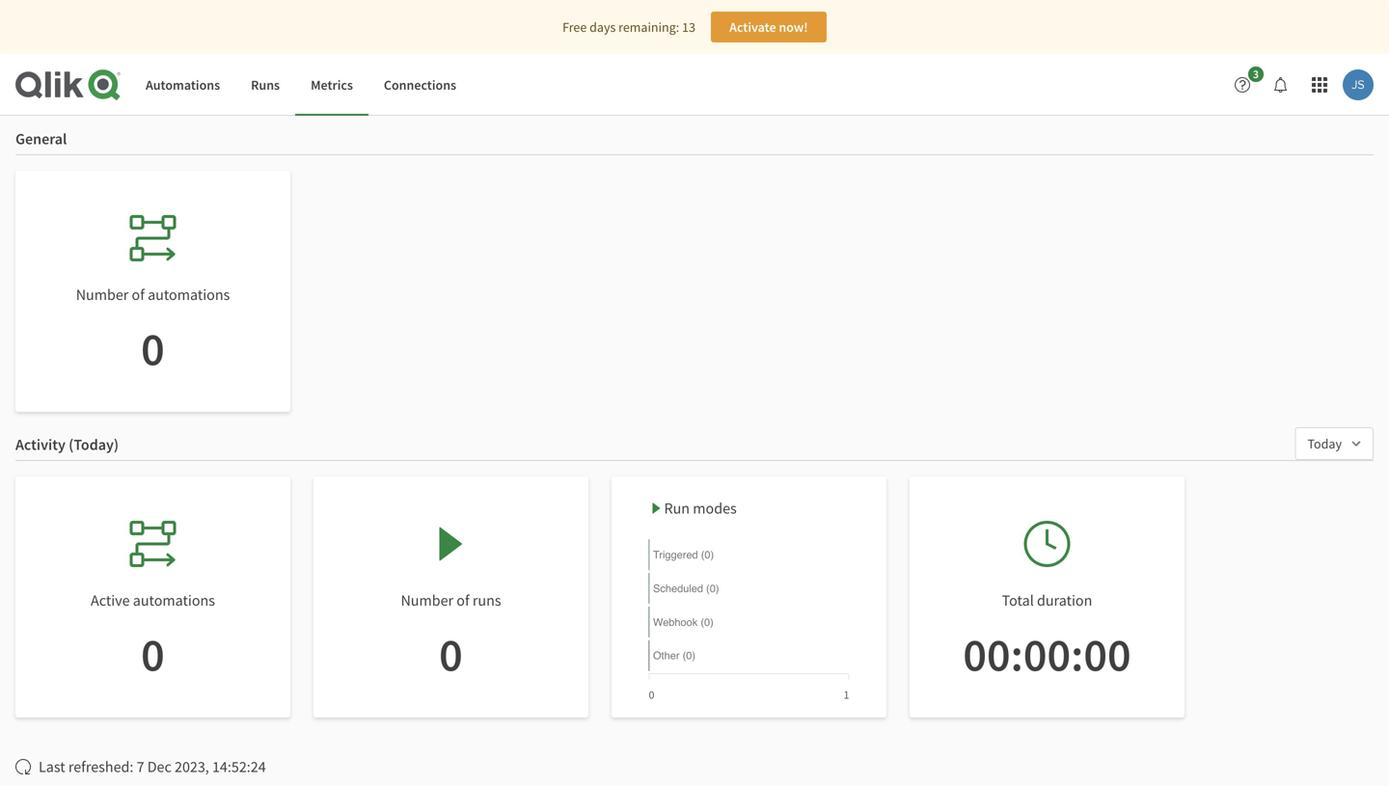 Task type: locate. For each thing, give the bounding box(es) containing it.
runs
[[473, 591, 501, 610]]

1 vertical spatial of
[[457, 591, 470, 610]]

connections button
[[369, 54, 472, 116]]

(today)
[[69, 435, 119, 454]]

2023,
[[175, 757, 209, 777]]

1 horizontal spatial number
[[401, 591, 454, 610]]

connections
[[384, 76, 456, 93]]

1 vertical spatial number
[[401, 591, 454, 610]]

total
[[1002, 591, 1034, 610]]

runs button
[[236, 54, 295, 116]]

14:52:24
[[212, 757, 266, 777]]

0 horizontal spatial number
[[76, 285, 129, 304]]

free
[[563, 18, 587, 36]]

of
[[132, 285, 145, 304], [457, 591, 470, 610]]

automations
[[146, 76, 220, 93]]

3
[[1253, 67, 1259, 82]]

automations button
[[130, 54, 236, 116]]

refreshed:
[[68, 757, 134, 777]]

tab list containing automations
[[130, 54, 472, 116]]

of for automations
[[132, 285, 145, 304]]

today button
[[1295, 427, 1374, 460]]

active
[[91, 591, 130, 610]]

total duration
[[1002, 591, 1093, 610]]

metrics
[[311, 76, 353, 93]]

0 vertical spatial number
[[76, 285, 129, 304]]

1 horizontal spatial of
[[457, 591, 470, 610]]

0 horizontal spatial of
[[132, 285, 145, 304]]

number for number of runs
[[401, 591, 454, 610]]

now!
[[779, 18, 808, 36]]

activity
[[15, 435, 66, 454]]

modes
[[693, 499, 737, 518]]

duration
[[1037, 591, 1093, 610]]

automations
[[148, 285, 230, 304], [133, 591, 215, 610]]

tab list
[[130, 54, 472, 116]]

0 vertical spatial of
[[132, 285, 145, 304]]

number of automations
[[76, 285, 230, 304]]

number
[[76, 285, 129, 304], [401, 591, 454, 610]]

activate now!
[[730, 18, 808, 36]]



Task type: vqa. For each thing, say whether or not it's contained in the screenshot.
the Activity (Today)
yes



Task type: describe. For each thing, give the bounding box(es) containing it.
1 vertical spatial automations
[[133, 591, 215, 610]]

general
[[15, 129, 67, 149]]

free days remaining: 13
[[563, 18, 696, 36]]

activity (today)
[[15, 435, 119, 454]]

last
[[39, 757, 65, 777]]

number for number of automations
[[76, 285, 129, 304]]

metrics button
[[295, 54, 369, 116]]

activate now! link
[[711, 12, 827, 42]]

activate
[[730, 18, 776, 36]]

7
[[137, 757, 144, 777]]

dec
[[147, 757, 172, 777]]

days
[[590, 18, 616, 36]]

run
[[664, 499, 690, 518]]

remaining:
[[619, 18, 680, 36]]

3 button
[[1227, 67, 1270, 100]]

number of runs
[[401, 591, 501, 610]]

runs
[[251, 76, 280, 93]]

of for runs
[[457, 591, 470, 610]]

0 vertical spatial automations
[[148, 285, 230, 304]]

last refreshed: 7 dec 2023, 14:52:24
[[39, 757, 266, 777]]

john smith image
[[1343, 69, 1374, 100]]

today
[[1308, 435, 1342, 453]]

13
[[682, 18, 696, 36]]

run modes
[[664, 499, 737, 518]]

active automations
[[91, 591, 215, 610]]



